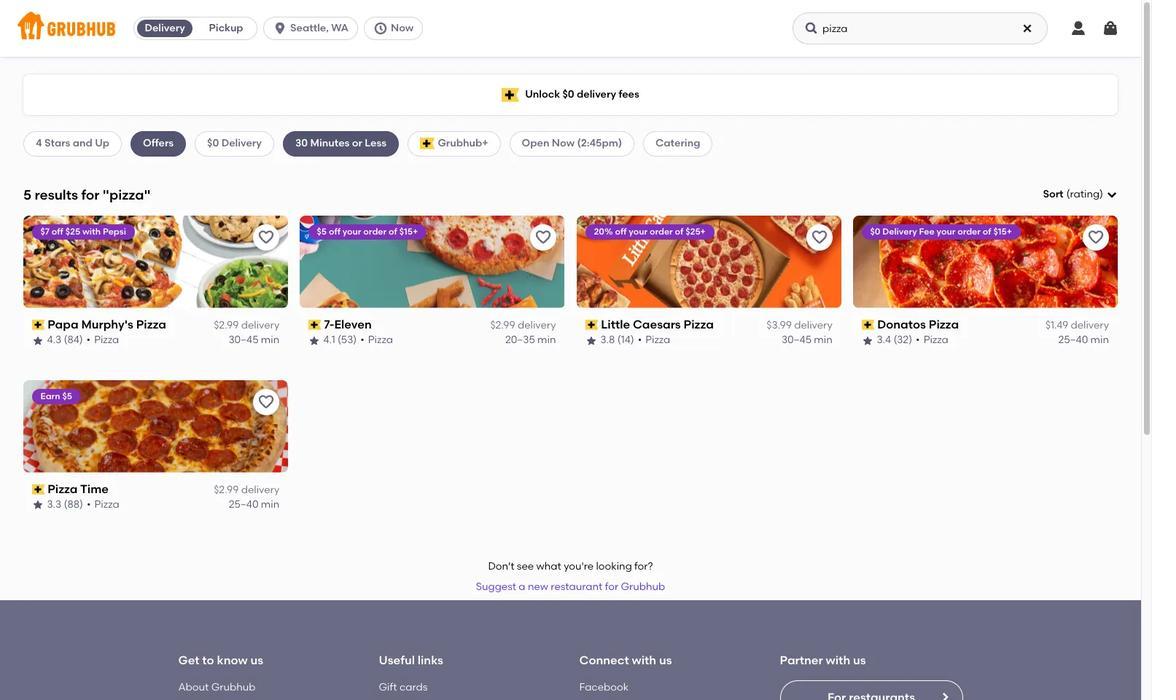 Task type: locate. For each thing, give the bounding box(es) containing it.
30–45
[[229, 334, 258, 347], [782, 334, 812, 347]]

3 subscription pass image from the left
[[862, 320, 875, 330]]

1 horizontal spatial $5
[[317, 227, 327, 237]]

$2.99 delivery for papa murphy's pizza
[[214, 319, 279, 332]]

1 vertical spatial 25–40
[[229, 499, 258, 511]]

us for partner with us
[[853, 654, 866, 668]]

(2:45pm)
[[577, 137, 622, 150]]

pickup button
[[196, 17, 257, 40]]

30
[[295, 137, 308, 150]]

2 save this restaurant image from the left
[[534, 229, 552, 246]]

4.1
[[324, 334, 336, 347]]

0 horizontal spatial your
[[343, 227, 362, 237]]

7-eleven
[[324, 318, 372, 332]]

1 of from the left
[[389, 227, 398, 237]]

grubhub down for?
[[621, 581, 665, 594]]

1 horizontal spatial with
[[632, 654, 656, 668]]

min
[[261, 334, 279, 347], [537, 334, 556, 347], [814, 334, 833, 347], [1091, 334, 1109, 347], [261, 499, 279, 511]]

star icon image left 3.4
[[862, 335, 873, 347]]

and
[[73, 137, 92, 150]]

0 horizontal spatial of
[[389, 227, 398, 237]]

1 subscription pass image from the top
[[32, 320, 45, 330]]

• for pizza
[[916, 334, 920, 347]]

2 horizontal spatial with
[[826, 654, 850, 668]]

star icon image for pizza time
[[32, 500, 44, 511]]

2 horizontal spatial delivery
[[883, 227, 917, 237]]

25–40 for donatos pizza
[[1058, 334, 1088, 347]]

1 vertical spatial delivery
[[221, 137, 262, 150]]

1 horizontal spatial svg image
[[804, 21, 819, 36]]

seattle,
[[290, 22, 329, 34]]

0 horizontal spatial grubhub plus flag logo image
[[420, 138, 435, 150]]

1 vertical spatial 25–40 min
[[229, 499, 279, 511]]

• pizza for time
[[87, 499, 120, 511]]

4 stars and up
[[36, 137, 109, 150]]

subscription pass image for pizza time
[[32, 485, 45, 495]]

a
[[519, 581, 525, 594]]

0 horizontal spatial for
[[81, 186, 99, 203]]

with right connect
[[632, 654, 656, 668]]

star icon image left 3.8
[[585, 335, 597, 347]]

0 vertical spatial grubhub
[[621, 581, 665, 594]]

save this restaurant button for pizza time
[[253, 389, 279, 415]]

star icon image left 3.3
[[32, 500, 44, 511]]

$25+
[[686, 227, 706, 237]]

$0 delivery fee your order of $15+
[[870, 227, 1012, 237]]

partner with us
[[780, 654, 866, 668]]

grubhub
[[621, 581, 665, 594], [211, 682, 255, 694]]

order
[[364, 227, 387, 237], [650, 227, 673, 237], [958, 227, 981, 237]]

donatos pizza
[[878, 318, 959, 332]]

1 vertical spatial for
[[605, 581, 618, 594]]

$0 left fee
[[870, 227, 881, 237]]

2 of from the left
[[675, 227, 684, 237]]

1 horizontal spatial now
[[552, 137, 575, 150]]

grubhub plus flag logo image for grubhub+
[[420, 138, 435, 150]]

25–40 min for pizza time
[[229, 499, 279, 511]]

donatos
[[878, 318, 926, 332]]

2 horizontal spatial save this restaurant image
[[1087, 229, 1105, 246]]

about
[[178, 682, 209, 694]]

now right open
[[552, 137, 575, 150]]

1 order from the left
[[364, 227, 387, 237]]

delivery left pickup
[[145, 22, 185, 34]]

grubhub plus flag logo image left grubhub+
[[420, 138, 435, 150]]

0 horizontal spatial $15+
[[400, 227, 418, 237]]

off for papa
[[52, 227, 64, 237]]

1 horizontal spatial us
[[659, 654, 672, 668]]

• for time
[[87, 499, 91, 511]]

0 horizontal spatial save this restaurant image
[[258, 229, 275, 246]]

$15+
[[400, 227, 418, 237], [994, 227, 1012, 237]]

1 horizontal spatial 25–40 min
[[1058, 334, 1109, 347]]

3.8
[[600, 334, 615, 347]]

subscription pass image
[[309, 320, 322, 330], [585, 320, 598, 330], [862, 320, 875, 330]]

pizza down time
[[95, 499, 120, 511]]

0 horizontal spatial delivery
[[145, 22, 185, 34]]

1 horizontal spatial delivery
[[221, 137, 262, 150]]

$0 right offers on the left of the page
[[207, 137, 219, 150]]

1 vertical spatial subscription pass image
[[32, 485, 45, 495]]

2 30–45 min from the left
[[782, 334, 833, 347]]

5
[[23, 186, 31, 203]]

1 vertical spatial save this restaurant image
[[258, 394, 275, 411]]

1 horizontal spatial $15+
[[994, 227, 1012, 237]]

1 horizontal spatial save this restaurant image
[[534, 229, 552, 246]]

0 vertical spatial save this restaurant image
[[811, 229, 828, 246]]

2 horizontal spatial $0
[[870, 227, 881, 237]]

1 horizontal spatial $0
[[563, 88, 574, 101]]

delivery for 7-eleven
[[518, 319, 556, 332]]

delivery inside the delivery button
[[145, 22, 185, 34]]

subscription pass image left the papa
[[32, 320, 45, 330]]

7-eleven logo image
[[300, 216, 565, 308]]

now right wa
[[391, 22, 414, 34]]

to
[[202, 654, 214, 668]]

subscription pass image for little caesars pizza
[[585, 320, 598, 330]]

1 subscription pass image from the left
[[309, 320, 322, 330]]

2 vertical spatial $0
[[870, 227, 881, 237]]

save this restaurant button for donatos pizza
[[1083, 224, 1109, 251]]

30–45 min for papa murphy's pizza
[[229, 334, 279, 347]]

2 horizontal spatial your
[[937, 227, 956, 237]]

us right partner on the right bottom
[[853, 654, 866, 668]]

0 horizontal spatial with
[[83, 227, 101, 237]]

little caesars pizza logo image
[[577, 216, 841, 308]]

restaurant
[[551, 581, 603, 594]]

pizza down papa murphy's pizza
[[95, 334, 119, 347]]

0 vertical spatial delivery
[[145, 22, 185, 34]]

your
[[343, 227, 362, 237], [629, 227, 648, 237], [937, 227, 956, 237]]

grubhub plus flag logo image
[[502, 88, 519, 102], [420, 138, 435, 150]]

$2.99 delivery
[[214, 319, 279, 332], [490, 319, 556, 332], [214, 484, 279, 497]]

subscription pass image left pizza time
[[32, 485, 45, 495]]

3.3 (88)
[[47, 499, 83, 511]]

min for pizza time
[[261, 499, 279, 511]]

gift
[[379, 682, 397, 694]]

fee
[[919, 227, 935, 237]]

3 off from the left
[[615, 227, 627, 237]]

pizza down donatos pizza
[[924, 334, 949, 347]]

1 horizontal spatial 30–45 min
[[782, 334, 833, 347]]

• pizza down 'eleven'
[[361, 334, 394, 347]]

1 vertical spatial $0
[[207, 137, 219, 150]]

2 horizontal spatial svg image
[[1070, 20, 1087, 37]]

star icon image for little caesars pizza
[[585, 335, 597, 347]]

of for eleven
[[389, 227, 398, 237]]

0 horizontal spatial 30–45
[[229, 334, 258, 347]]

grubhub+
[[438, 137, 488, 150]]

sort ( rating )
[[1043, 188, 1103, 201]]

$3.99 delivery
[[767, 319, 833, 332]]

• right (88)
[[87, 499, 91, 511]]

pizza time logo image
[[23, 380, 288, 473]]

delivery for donatos pizza
[[1071, 319, 1109, 332]]

0 horizontal spatial save this restaurant image
[[258, 394, 275, 411]]

subscription pass image left "donatos"
[[862, 320, 875, 330]]

star icon image left 4.1
[[309, 335, 320, 347]]

delivery left fee
[[883, 227, 917, 237]]

rating
[[1070, 188, 1100, 201]]

svg image inside seattle, wa button
[[273, 21, 287, 36]]

offers
[[143, 137, 174, 150]]

svg image
[[1102, 20, 1119, 37], [373, 21, 388, 36], [1022, 23, 1033, 34], [1106, 189, 1118, 201]]

papa murphy's pizza logo image
[[23, 216, 288, 308]]

none field containing sort
[[1043, 187, 1118, 202]]

• pizza down caesars
[[638, 334, 670, 347]]

none field inside "5 results for "pizza"" main content
[[1043, 187, 1118, 202]]

2 horizontal spatial of
[[983, 227, 992, 237]]

grubhub plus flag logo image for unlock $0 delivery fees
[[502, 88, 519, 102]]

star icon image
[[32, 335, 44, 347], [309, 335, 320, 347], [585, 335, 597, 347], [862, 335, 873, 347], [32, 500, 44, 511]]

save this restaurant image
[[811, 229, 828, 246], [258, 394, 275, 411]]

0 vertical spatial 25–40
[[1058, 334, 1088, 347]]

star icon image left the 4.3
[[32, 335, 44, 347]]

don't see what you're looking for?
[[488, 561, 653, 573]]

save this restaurant button for little caesars pizza
[[806, 224, 833, 251]]

subscription pass image left "7-"
[[309, 320, 322, 330]]

partner
[[780, 654, 823, 668]]

save this restaurant image for pizza time
[[258, 394, 275, 411]]

1 horizontal spatial your
[[629, 227, 648, 237]]

pizza
[[137, 318, 167, 332], [684, 318, 714, 332], [929, 318, 959, 332], [95, 334, 119, 347], [369, 334, 394, 347], [645, 334, 670, 347], [924, 334, 949, 347], [48, 482, 78, 496], [95, 499, 120, 511]]

grubhub down know
[[211, 682, 255, 694]]

less
[[365, 137, 387, 150]]

now
[[391, 22, 414, 34], [552, 137, 575, 150]]

save this restaurant image
[[258, 229, 275, 246], [534, 229, 552, 246], [1087, 229, 1105, 246]]

get
[[178, 654, 199, 668]]

1 $15+ from the left
[[400, 227, 418, 237]]

20–35
[[505, 334, 535, 347]]

2 horizontal spatial us
[[853, 654, 866, 668]]

grubhub plus flag logo image left unlock
[[502, 88, 519, 102]]

• right (84)
[[87, 334, 91, 347]]

2 horizontal spatial off
[[615, 227, 627, 237]]

star icon image for donatos pizza
[[862, 335, 873, 347]]

1 horizontal spatial for
[[605, 581, 618, 594]]

$2.99 for papa murphy's pizza
[[214, 319, 239, 332]]

svg image
[[1070, 20, 1087, 37], [273, 21, 287, 36], [804, 21, 819, 36]]

0 horizontal spatial grubhub
[[211, 682, 255, 694]]

1 horizontal spatial subscription pass image
[[585, 320, 598, 330]]

2 vertical spatial delivery
[[883, 227, 917, 237]]

2 subscription pass image from the top
[[32, 485, 45, 495]]

1 horizontal spatial of
[[675, 227, 684, 237]]

• pizza for caesars
[[638, 334, 670, 347]]

order for caesars
[[650, 227, 673, 237]]

(
[[1066, 188, 1070, 201]]

30–45 min for little caesars pizza
[[782, 334, 833, 347]]

$2.99
[[214, 319, 239, 332], [490, 319, 515, 332], [214, 484, 239, 497]]

with right $25 at the top left of page
[[83, 227, 101, 237]]

min for papa murphy's pizza
[[261, 334, 279, 347]]

1 off from the left
[[52, 227, 64, 237]]

1 vertical spatial now
[[552, 137, 575, 150]]

0 horizontal spatial $0
[[207, 137, 219, 150]]

2 us from the left
[[659, 654, 672, 668]]

pizza right caesars
[[684, 318, 714, 332]]

papa murphy's pizza
[[48, 318, 167, 332]]

min for donatos pizza
[[1091, 334, 1109, 347]]

with for partner with us
[[826, 654, 850, 668]]

1 vertical spatial $5
[[63, 391, 72, 402]]

0 horizontal spatial $5
[[63, 391, 72, 402]]

1 us from the left
[[250, 654, 263, 668]]

us right connect
[[659, 654, 672, 668]]

0 horizontal spatial 25–40
[[229, 499, 258, 511]]

2 off from the left
[[329, 227, 341, 237]]

1 30–45 min from the left
[[229, 334, 279, 347]]

caesars
[[633, 318, 681, 332]]

1 save this restaurant image from the left
[[258, 229, 275, 246]]

• pizza down donatos pizza
[[916, 334, 949, 347]]

1 horizontal spatial save this restaurant image
[[811, 229, 828, 246]]

• right (53)
[[361, 334, 365, 347]]

us right know
[[250, 654, 263, 668]]

subscription pass image
[[32, 320, 45, 330], [32, 485, 45, 495]]

about grubhub link
[[178, 682, 255, 694]]

2 30–45 from the left
[[782, 334, 812, 347]]

useful
[[379, 654, 415, 668]]

1 horizontal spatial off
[[329, 227, 341, 237]]

for right results
[[81, 186, 99, 203]]

30–45 min
[[229, 334, 279, 347], [782, 334, 833, 347]]

save this restaurant button
[[253, 224, 279, 251], [530, 224, 556, 251], [806, 224, 833, 251], [1083, 224, 1109, 251], [253, 389, 279, 415]]

• for caesars
[[638, 334, 642, 347]]

3 save this restaurant image from the left
[[1087, 229, 1105, 246]]

with right partner on the right bottom
[[826, 654, 850, 668]]

0 horizontal spatial 25–40 min
[[229, 499, 279, 511]]

1 horizontal spatial order
[[650, 227, 673, 237]]

2 order from the left
[[650, 227, 673, 237]]

now inside "5 results for "pizza"" main content
[[552, 137, 575, 150]]

0 horizontal spatial us
[[250, 654, 263, 668]]

get to know us
[[178, 654, 263, 668]]

0 vertical spatial now
[[391, 22, 414, 34]]

$0 right unlock
[[563, 88, 574, 101]]

for
[[81, 186, 99, 203], [605, 581, 618, 594]]

for down the looking
[[605, 581, 618, 594]]

1 horizontal spatial 25–40
[[1058, 334, 1088, 347]]

delivery
[[145, 22, 185, 34], [221, 137, 262, 150], [883, 227, 917, 237]]

• pizza down time
[[87, 499, 120, 511]]

don't
[[488, 561, 514, 573]]

3 us from the left
[[853, 654, 866, 668]]

None field
[[1043, 187, 1118, 202]]

1 horizontal spatial 30–45
[[782, 334, 812, 347]]

0 horizontal spatial order
[[364, 227, 387, 237]]

0 horizontal spatial off
[[52, 227, 64, 237]]

main navigation navigation
[[0, 0, 1141, 57]]

• pizza for eleven
[[361, 334, 394, 347]]

0 vertical spatial 25–40 min
[[1058, 334, 1109, 347]]

2 horizontal spatial order
[[958, 227, 981, 237]]

2 your from the left
[[629, 227, 648, 237]]

1 your from the left
[[343, 227, 362, 237]]

0 vertical spatial grubhub plus flag logo image
[[502, 88, 519, 102]]

your for caesars
[[629, 227, 648, 237]]

2 $15+ from the left
[[994, 227, 1012, 237]]

1 30–45 from the left
[[229, 334, 258, 347]]

$2.99 delivery for pizza time
[[214, 484, 279, 497]]

• right (32)
[[916, 334, 920, 347]]

0 vertical spatial subscription pass image
[[32, 320, 45, 330]]

subscription pass image left little
[[585, 320, 598, 330]]

5 results for "pizza"
[[23, 186, 151, 203]]

minutes
[[310, 137, 350, 150]]

2 horizontal spatial subscription pass image
[[862, 320, 875, 330]]

delivery for papa murphy's pizza
[[241, 319, 279, 332]]

$3.99
[[767, 319, 792, 332]]

• right (14)
[[638, 334, 642, 347]]

3.3
[[47, 499, 62, 511]]

1 horizontal spatial grubhub plus flag logo image
[[502, 88, 519, 102]]

1 vertical spatial grubhub plus flag logo image
[[420, 138, 435, 150]]

$5
[[317, 227, 327, 237], [63, 391, 72, 402]]

2 subscription pass image from the left
[[585, 320, 598, 330]]

useful links
[[379, 654, 443, 668]]

$0
[[563, 88, 574, 101], [207, 137, 219, 150], [870, 227, 881, 237]]

save this restaurant image for donatos pizza
[[1087, 229, 1105, 246]]

3 of from the left
[[983, 227, 992, 237]]

off
[[52, 227, 64, 237], [329, 227, 341, 237], [615, 227, 627, 237]]

you're
[[564, 561, 594, 573]]

about grubhub
[[178, 682, 255, 694]]

delivery for $0 delivery
[[221, 137, 262, 150]]

0 horizontal spatial svg image
[[273, 21, 287, 36]]

0 horizontal spatial now
[[391, 22, 414, 34]]

0 horizontal spatial 30–45 min
[[229, 334, 279, 347]]

0 vertical spatial $0
[[563, 88, 574, 101]]

pizza right "donatos"
[[929, 318, 959, 332]]

0 horizontal spatial subscription pass image
[[309, 320, 322, 330]]

delivery left 30
[[221, 137, 262, 150]]

eleven
[[335, 318, 372, 332]]

us
[[250, 654, 263, 668], [659, 654, 672, 668], [853, 654, 866, 668]]

• pizza down papa murphy's pizza
[[87, 334, 119, 347]]

1 horizontal spatial grubhub
[[621, 581, 665, 594]]



Task type: vqa. For each thing, say whether or not it's contained in the screenshot.
SAUCE inside the CRISPY FLAX TOSTADA · SOUTHWEST TACO CRUMBLE GUACAMOLE · RED ONION · CHEDDAR NUT CHEESE HEIRLOOM TOMATO · SOUR CREAM · OAXACA SAUCE
no



Task type: describe. For each thing, give the bounding box(es) containing it.
connect with us
[[579, 654, 672, 668]]

(84)
[[64, 334, 83, 347]]

for?
[[634, 561, 653, 573]]

3 order from the left
[[958, 227, 981, 237]]

with for connect with us
[[632, 654, 656, 668]]

sort
[[1043, 188, 1064, 201]]

$2.99 for pizza time
[[214, 484, 239, 497]]

links
[[418, 654, 443, 668]]

$0 for $0 delivery
[[207, 137, 219, 150]]

save this restaurant button for 7-eleven
[[530, 224, 556, 251]]

catering
[[656, 137, 700, 150]]

$2.99 delivery for 7-eleven
[[490, 319, 556, 332]]

subscription pass image for papa murphy's pizza
[[32, 320, 45, 330]]

$0 for $0 delivery fee your order of $15+
[[870, 227, 881, 237]]

5 results for "pizza" main content
[[0, 57, 1141, 701]]

know
[[217, 654, 248, 668]]

save this restaurant image for papa murphy's pizza
[[258, 229, 275, 246]]

"pizza"
[[103, 186, 151, 203]]

pizza down 'eleven'
[[369, 334, 394, 347]]

$7 off $25 with pepsi
[[41, 227, 126, 237]]

earn
[[41, 391, 61, 402]]

$5 off your order of $15+
[[317, 227, 418, 237]]

donatos pizza logo image
[[853, 216, 1118, 308]]

order for eleven
[[364, 227, 387, 237]]

save this restaurant image for 7-eleven
[[534, 229, 552, 246]]

$7
[[41, 227, 50, 237]]

off for 7-
[[329, 227, 341, 237]]

unlock $0 delivery fees
[[525, 88, 639, 101]]

20–35 min
[[505, 334, 556, 347]]

4.3
[[47, 334, 62, 347]]

see
[[517, 561, 534, 573]]

save this restaurant image for little caesars pizza
[[811, 229, 828, 246]]

open now (2:45pm)
[[522, 137, 622, 150]]

3.4
[[877, 334, 891, 347]]

pizza down little caesars pizza
[[645, 334, 670, 347]]

subscription pass image for 7-eleven
[[309, 320, 322, 330]]

$25
[[66, 227, 81, 237]]

or
[[352, 137, 362, 150]]

stars
[[44, 137, 70, 150]]

looking
[[596, 561, 632, 573]]

(32)
[[894, 334, 912, 347]]

• for eleven
[[361, 334, 365, 347]]

delivery for $0 delivery fee your order of $15+
[[883, 227, 917, 237]]

open
[[522, 137, 549, 150]]

now button
[[364, 17, 429, 40]]

little
[[601, 318, 630, 332]]

gift cards link
[[379, 682, 428, 694]]

$1.49
[[1046, 319, 1068, 332]]

papa
[[48, 318, 79, 332]]

• for murphy's
[[87, 334, 91, 347]]

what
[[536, 561, 561, 573]]

• pizza for pizza
[[916, 334, 949, 347]]

min for little caesars pizza
[[814, 334, 833, 347]]

$2.99 for 7-eleven
[[490, 319, 515, 332]]

20% off your order of $25+
[[594, 227, 706, 237]]

results
[[35, 186, 78, 203]]

your for eleven
[[343, 227, 362, 237]]

right image
[[939, 692, 950, 701]]

• pizza for murphy's
[[87, 334, 119, 347]]

1 vertical spatial grubhub
[[211, 682, 255, 694]]

4
[[36, 137, 42, 150]]

25–40 for pizza time
[[229, 499, 258, 511]]

delivery for pizza time
[[241, 484, 279, 497]]

save this restaurant button for papa murphy's pizza
[[253, 224, 279, 251]]

30–45 for papa murphy's pizza
[[229, 334, 258, 347]]

pizza right murphy's
[[137, 318, 167, 332]]

grubhub inside "button"
[[621, 581, 665, 594]]

7-
[[324, 318, 335, 332]]

seattle, wa button
[[263, 17, 364, 40]]

0 vertical spatial $5
[[317, 227, 327, 237]]

murphy's
[[82, 318, 134, 332]]

)
[[1100, 188, 1103, 201]]

connect
[[579, 654, 629, 668]]

star icon image for 7-eleven
[[309, 335, 320, 347]]

30 minutes or less
[[295, 137, 387, 150]]

now inside button
[[391, 22, 414, 34]]

(53)
[[338, 334, 357, 347]]

subscription pass image for donatos pizza
[[862, 320, 875, 330]]

pepsi
[[103, 227, 126, 237]]

of for caesars
[[675, 227, 684, 237]]

3.4 (32)
[[877, 334, 912, 347]]

3 your from the left
[[937, 227, 956, 237]]

$0 delivery
[[207, 137, 262, 150]]

delivery button
[[134, 17, 196, 40]]

facebook
[[579, 682, 629, 694]]

$1.49 delivery
[[1046, 319, 1109, 332]]

wa
[[331, 22, 349, 34]]

gift cards
[[379, 682, 428, 694]]

suggest a new restaurant for grubhub button
[[469, 575, 672, 601]]

cards
[[400, 682, 428, 694]]

seattle, wa
[[290, 22, 349, 34]]

3.8 (14)
[[600, 334, 634, 347]]

us for connect with us
[[659, 654, 672, 668]]

(88)
[[64, 499, 83, 511]]

new
[[528, 581, 548, 594]]

pizza up 3.3 (88)
[[48, 482, 78, 496]]

30–45 for little caesars pizza
[[782, 334, 812, 347]]

min for 7-eleven
[[537, 334, 556, 347]]

4.1 (53)
[[324, 334, 357, 347]]

off for little
[[615, 227, 627, 237]]

delivery for little caesars pizza
[[794, 319, 833, 332]]

pickup
[[209, 22, 243, 34]]

earn $5
[[41, 391, 72, 402]]

for inside "button"
[[605, 581, 618, 594]]

up
[[95, 137, 109, 150]]

Search for food, convenience, alcohol... search field
[[793, 12, 1048, 44]]

25–40 min for donatos pizza
[[1058, 334, 1109, 347]]

star icon image for papa murphy's pizza
[[32, 335, 44, 347]]

svg image inside now button
[[373, 21, 388, 36]]

0 vertical spatial for
[[81, 186, 99, 203]]

time
[[81, 482, 109, 496]]

(14)
[[617, 334, 634, 347]]

unlock
[[525, 88, 560, 101]]

suggest
[[476, 581, 516, 594]]



